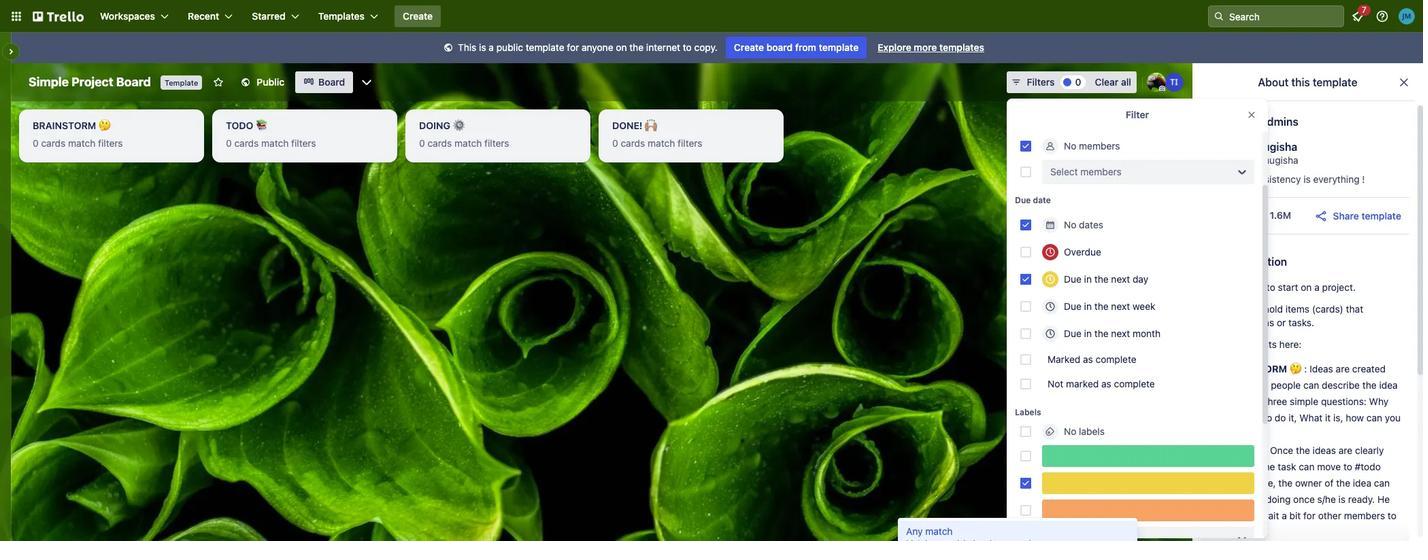 Task type: describe. For each thing, give the bounding box(es) containing it.
describe
[[1322, 380, 1360, 391]]

templates
[[940, 42, 985, 53]]

month
[[1133, 328, 1161, 340]]

can down the why
[[1367, 412, 1383, 424]]

three
[[1265, 396, 1288, 408]]

stage.
[[1223, 478, 1250, 489]]

template
[[165, 78, 198, 87]]

search image
[[1214, 11, 1225, 22]]

create for create board from template
[[734, 42, 764, 53]]

he
[[1378, 494, 1390, 506]]

board for board admins
[[1228, 116, 1259, 128]]

members for no members
[[1079, 140, 1120, 152]]

internet
[[646, 42, 681, 53]]

starred button
[[244, 5, 307, 27]]

template inside button
[[1362, 210, 1402, 221]]

or
[[1277, 317, 1286, 329]]

this
[[1292, 76, 1310, 88]]

simple for simple project board
[[29, 75, 69, 89]]

lists
[[1260, 339, 1277, 350]]

owner
[[1296, 478, 1323, 489]]

recent
[[188, 10, 219, 22]]

week
[[1133, 301, 1156, 312]]

wish
[[1241, 412, 1261, 424]]

0 vertical spatial for
[[567, 42, 579, 53]]

can inside each list can hold items (cards) that represent ideas or tasks.
[[1246, 303, 1262, 315]]

next for week
[[1111, 301, 1130, 312]]

is,
[[1334, 412, 1344, 424]]

here.
[[1223, 380, 1245, 391]]

#doing
[[1260, 494, 1291, 506]]

items
[[1286, 303, 1310, 315]]

how
[[1346, 412, 1364, 424]]

due in the next day
[[1064, 274, 1149, 285]]

color: green, title: none element
[[1042, 446, 1255, 467]]

cards for todo
[[234, 137, 259, 149]]

are inside ': ideas are created here. here people can describe the idea following three simple questions: why you wish to do it, what it is, how can you do it.'
[[1336, 363, 1350, 375]]

: once the ideas are clearly defined, the task can move to #todo stage. here, the owner of the idea can move to #doing once s/he is ready. he can also wait a bit for other members to join.
[[1223, 445, 1397, 538]]

idea inside : once the ideas are clearly defined, the task can move to #todo stage. here, the owner of the idea can move to #doing once s/he is ready. he can also wait a bit for other members to join.
[[1353, 478, 1372, 489]]

match for 📚
[[261, 137, 289, 149]]

no labels
[[1064, 426, 1105, 438]]

list
[[1230, 303, 1243, 315]]

the down the task
[[1279, 478, 1293, 489]]

templates
[[318, 10, 365, 22]]

explore
[[878, 42, 912, 53]]

0 horizontal spatial do
[[1223, 429, 1234, 440]]

DONE! 🙌🏽 text field
[[604, 115, 778, 137]]

to left start at the right of the page
[[1267, 282, 1276, 293]]

the inside ': ideas are created here. here people can describe the idea following three simple questions: why you wish to do it, what it is, how can you do it.'
[[1363, 380, 1377, 391]]

filters
[[1027, 76, 1055, 88]]

: for 🤔
[[1305, 363, 1307, 375]]

0 for doing ⚙️ 0 cards match filters
[[419, 137, 425, 149]]

once
[[1270, 445, 1294, 457]]

a inside : once the ideas are clearly defined, the task can move to #todo stage. here, the owner of the idea can move to #doing once s/he is ready. he can also wait a bit for other members to join.
[[1282, 510, 1287, 522]]

is for this
[[479, 42, 486, 53]]

brainstorm 🤔 0 cards match filters
[[33, 120, 123, 149]]

the up the 'due in the next week'
[[1095, 274, 1109, 285]]

wait
[[1262, 510, 1280, 522]]

0 horizontal spatial as
[[1083, 354, 1093, 365]]

the up marked as complete
[[1095, 328, 1109, 340]]

day
[[1133, 274, 1149, 285]]

project
[[72, 75, 113, 89]]

0 for brainstorm 🤔 0 cards match filters
[[33, 137, 39, 149]]

color: yellow, title: none element
[[1042, 473, 1255, 495]]

copy.
[[694, 42, 718, 53]]

Search field
[[1225, 6, 1344, 27]]

board link
[[295, 71, 353, 93]]

0 horizontal spatial on
[[616, 42, 627, 53]]

start
[[1278, 282, 1299, 293]]

idea inside ': ideas are created here. here people can describe the idea following three simple questions: why you wish to do it, what it is, how can you do it.'
[[1380, 380, 1398, 391]]

consistency
[[1247, 174, 1301, 185]]

it,
[[1289, 412, 1297, 424]]

overdue
[[1064, 246, 1102, 258]]

represent
[[1206, 317, 1249, 329]]

marked
[[1066, 378, 1099, 390]]

next for day
[[1111, 274, 1130, 285]]

hold
[[1264, 303, 1283, 315]]

done!
[[612, 120, 643, 131]]

2 you from the left
[[1385, 412, 1401, 424]]

s/he
[[1318, 494, 1336, 506]]

board for create
[[767, 42, 793, 53]]

here:
[[1280, 339, 1302, 350]]

sm image
[[442, 42, 455, 55]]

to left #todo
[[1344, 461, 1353, 473]]

defined,
[[1223, 461, 1259, 473]]

1 vertical spatial move
[[1223, 494, 1247, 506]]

not
[[1048, 378, 1064, 390]]

board for simple
[[1239, 282, 1264, 293]]

board inside text box
[[116, 75, 151, 89]]

for inside : once the ideas are clearly defined, the task can move to #todo stage. here, the owner of the idea can move to #doing once s/he is ready. he can also wait a bit for other members to join.
[[1304, 510, 1316, 522]]

in for due in the next day
[[1084, 274, 1092, 285]]

due in the next month
[[1064, 328, 1161, 340]]

other
[[1319, 510, 1342, 522]]

match for 🤔
[[68, 137, 95, 149]]

DOING ⚙️ text field
[[411, 115, 585, 137]]

admins
[[1261, 116, 1299, 128]]

7 notifications image
[[1350, 8, 1366, 24]]

project.
[[1323, 282, 1356, 293]]

here
[[1248, 380, 1269, 391]]

any match
[[906, 526, 953, 538]]

customize views image
[[360, 76, 374, 89]]

of
[[1325, 478, 1334, 489]]

consistency is everything !
[[1247, 174, 1365, 185]]

no for no dates
[[1064, 219, 1077, 231]]

create board from template
[[734, 42, 859, 53]]

cards for doing
[[428, 137, 452, 149]]

here,
[[1252, 478, 1276, 489]]

create for create
[[403, 10, 433, 22]]

templates button
[[310, 5, 387, 27]]

clear
[[1095, 76, 1119, 88]]

it
[[1326, 412, 1331, 424]]

no members
[[1064, 140, 1120, 152]]

filters for done! 🙌🏽 0 cards match filters
[[678, 137, 703, 149]]

dmugisha link
[[1247, 141, 1298, 153]]

bit
[[1290, 510, 1301, 522]]

can up join.
[[1223, 510, 1239, 522]]

1.6m
[[1270, 210, 1292, 221]]

the up here,
[[1261, 461, 1276, 473]]

back to home image
[[33, 5, 84, 27]]

clear all
[[1095, 76, 1132, 88]]

explore more templates
[[878, 42, 985, 53]]

trello inspiration (inspiringtaco) image
[[1165, 73, 1184, 92]]

anyone
[[582, 42, 613, 53]]

starred
[[252, 10, 286, 22]]

recent button
[[180, 5, 241, 27]]

dmugisha @dmugisha
[[1247, 141, 1299, 166]]

due for due in the next month
[[1064, 328, 1082, 340]]

to down he
[[1388, 510, 1397, 522]]

the right the of
[[1337, 478, 1351, 489]]

primary element
[[0, 0, 1424, 33]]

due for due date
[[1015, 195, 1031, 205]]

not marked as complete
[[1048, 378, 1155, 390]]

#todo
[[1355, 461, 1381, 473]]

to inside ': ideas are created here. here people can describe the idea following three simple questions: why you wish to do it, what it is, how can you do it.'
[[1264, 412, 1273, 424]]

description
[[1228, 256, 1288, 268]]

any
[[906, 526, 923, 538]]



Task type: locate. For each thing, give the bounding box(es) containing it.
labels
[[1079, 426, 1105, 438]]

1 next from the top
[[1111, 274, 1130, 285]]

0 horizontal spatial :
[[1265, 445, 1268, 457]]

do left it.
[[1223, 429, 1234, 440]]

complete
[[1096, 354, 1137, 365], [1114, 378, 1155, 390]]

1 horizontal spatial idea
[[1380, 380, 1398, 391]]

is right s/he
[[1339, 494, 1346, 506]]

1 vertical spatial board
[[1239, 282, 1264, 293]]

0 vertical spatial in
[[1084, 274, 1092, 285]]

todo inside todo 📚 0 cards match filters
[[226, 120, 253, 131]]

match inside todo 📚 0 cards match filters
[[261, 137, 289, 149]]

next left 'week'
[[1111, 301, 1130, 312]]

is inside : once the ideas are clearly defined, the task can move to #todo stage. here, the owner of the idea can move to #doing once s/he is ready. he can also wait a bit for other members to join.
[[1339, 494, 1346, 506]]

0 horizontal spatial idea
[[1353, 478, 1372, 489]]

create inside button
[[403, 10, 433, 22]]

1 horizontal spatial on
[[1301, 282, 1312, 293]]

brainstorm inside brainstorm 🤔 0 cards match filters
[[33, 120, 96, 131]]

in up marked as complete
[[1084, 328, 1092, 340]]

0 horizontal spatial brainstorm
[[33, 120, 96, 131]]

share
[[1333, 210, 1359, 221]]

once
[[1294, 494, 1315, 506]]

due in the next week
[[1064, 301, 1156, 312]]

board left 'customize views' icon
[[319, 76, 345, 88]]

on right anyone
[[616, 42, 627, 53]]

match right any
[[926, 526, 953, 538]]

1 vertical spatial 🤔
[[1290, 363, 1302, 375]]

the left 'internet'
[[630, 42, 644, 53]]

are left 4
[[1235, 339, 1248, 350]]

template right public
[[526, 42, 565, 53]]

📚 for todo 📚 0 cards match filters
[[256, 120, 268, 131]]

1 vertical spatial a
[[1315, 282, 1320, 293]]

no left labels
[[1064, 426, 1077, 438]]

0 vertical spatial todo
[[226, 120, 253, 131]]

no up select
[[1064, 140, 1077, 152]]

1 vertical spatial are
[[1336, 363, 1350, 375]]

0 horizontal spatial you
[[1223, 412, 1239, 424]]

1 horizontal spatial dmugisha (dmugisha) image
[[1205, 142, 1239, 176]]

are
[[1235, 339, 1248, 350], [1336, 363, 1350, 375], [1339, 445, 1353, 457]]

0 vertical spatial 📚
[[256, 120, 268, 131]]

as
[[1083, 354, 1093, 365], [1102, 378, 1112, 390]]

1 vertical spatial in
[[1084, 301, 1092, 312]]

1 horizontal spatial :
[[1305, 363, 1307, 375]]

filters down todo 📚 text box
[[291, 137, 316, 149]]

this
[[458, 42, 477, 53]]

template right "from"
[[819, 42, 859, 53]]

0 inside done! 🙌🏽 0 cards match filters
[[612, 137, 618, 149]]

2 horizontal spatial a
[[1315, 282, 1320, 293]]

close popover image
[[1247, 110, 1257, 120]]

clearly
[[1355, 445, 1384, 457]]

simple
[[1290, 396, 1319, 408]]

due
[[1015, 195, 1031, 205], [1064, 274, 1082, 285], [1064, 301, 1082, 312], [1064, 328, 1082, 340]]

do left it,
[[1275, 412, 1286, 424]]

4 filters from the left
[[678, 137, 703, 149]]

on right start at the right of the page
[[1301, 282, 1312, 293]]

match down "🙌🏽"
[[648, 137, 675, 149]]

@dmugisha
[[1247, 154, 1299, 166]]

board for board
[[319, 76, 345, 88]]

1 horizontal spatial create
[[734, 42, 764, 53]]

ideas inside each list can hold items (cards) that represent ideas or tasks.
[[1251, 317, 1275, 329]]

cards for done!
[[621, 137, 645, 149]]

date
[[1033, 195, 1051, 205]]

to left the copy.
[[683, 42, 692, 53]]

0 vertical spatial 🤔
[[99, 120, 111, 131]]

a left project.
[[1315, 282, 1320, 293]]

2 filters from the left
[[291, 137, 316, 149]]

the right once
[[1296, 445, 1310, 457]]

doing ⚙️ 0 cards match filters
[[419, 120, 509, 149]]

0 vertical spatial on
[[616, 42, 627, 53]]

can up he
[[1374, 478, 1390, 489]]

is left everything
[[1304, 174, 1311, 185]]

1 horizontal spatial move
[[1318, 461, 1341, 473]]

1 vertical spatial ideas
[[1313, 445, 1336, 457]]

members down the no members
[[1081, 166, 1122, 178]]

2 vertical spatial no
[[1064, 426, 1077, 438]]

match for 🙌🏽
[[648, 137, 675, 149]]

1 vertical spatial create
[[734, 42, 764, 53]]

simple
[[29, 75, 69, 89], [1206, 282, 1236, 293]]

🙌🏽
[[645, 120, 657, 131]]

TODO 📚 text field
[[218, 115, 392, 137]]

: left once
[[1265, 445, 1268, 457]]

1 vertical spatial members
[[1081, 166, 1122, 178]]

cards inside doing ⚙️ 0 cards match filters
[[428, 137, 452, 149]]

dmugisha
[[1247, 141, 1298, 153]]

1 horizontal spatial is
[[1304, 174, 1311, 185]]

: inside : once the ideas are clearly defined, the task can move to #todo stage. here, the owner of the idea can move to #doing once s/he is ready. he can also wait a bit for other members to join.
[[1265, 445, 1268, 457]]

you down the why
[[1385, 412, 1401, 424]]

1 in from the top
[[1084, 274, 1092, 285]]

in down due in the next day at the right of page
[[1084, 301, 1092, 312]]

on
[[616, 42, 627, 53], [1301, 282, 1312, 293]]

📚
[[256, 120, 268, 131], [1253, 445, 1265, 457]]

cards
[[41, 137, 66, 149], [234, 137, 259, 149], [428, 137, 452, 149], [621, 137, 645, 149]]

0 vertical spatial next
[[1111, 274, 1130, 285]]

2 vertical spatial next
[[1111, 328, 1130, 340]]

no for no members
[[1064, 140, 1077, 152]]

tasks.
[[1289, 317, 1315, 329]]

0 vertical spatial simple
[[29, 75, 69, 89]]

to up also
[[1249, 494, 1258, 506]]

star or unstar board image
[[213, 77, 224, 88]]

filters inside brainstorm 🤔 0 cards match filters
[[98, 137, 123, 149]]

match inside done! 🙌🏽 0 cards match filters
[[648, 137, 675, 149]]

move
[[1318, 461, 1341, 473], [1223, 494, 1247, 506]]

2 no from the top
[[1064, 219, 1077, 231]]

1 horizontal spatial brainstorm
[[1223, 363, 1288, 375]]

this member is an admin of this board. image
[[1160, 86, 1166, 92]]

1 vertical spatial idea
[[1353, 478, 1372, 489]]

0 vertical spatial :
[[1305, 363, 1307, 375]]

in for due in the next month
[[1084, 328, 1092, 340]]

do
[[1275, 412, 1286, 424], [1223, 429, 1234, 440]]

board left admins
[[1228, 116, 1259, 128]]

all
[[1121, 76, 1132, 88]]

todo down public button
[[226, 120, 253, 131]]

filters inside doing ⚙️ 0 cards match filters
[[485, 137, 509, 149]]

due down due in the next day at the right of page
[[1064, 301, 1082, 312]]

1 horizontal spatial 📚
[[1253, 445, 1265, 457]]

in down overdue
[[1084, 274, 1092, 285]]

the
[[630, 42, 644, 53], [1095, 274, 1109, 285], [1095, 301, 1109, 312], [1095, 328, 1109, 340], [1363, 380, 1377, 391], [1296, 445, 1310, 457], [1261, 461, 1276, 473], [1279, 478, 1293, 489], [1337, 478, 1351, 489]]

dates
[[1079, 219, 1104, 231]]

due for due in the next week
[[1064, 301, 1082, 312]]

2 vertical spatial are
[[1339, 445, 1353, 457]]

share template button
[[1314, 209, 1402, 223]]

there
[[1206, 339, 1232, 350]]

1 vertical spatial next
[[1111, 301, 1130, 312]]

about this template
[[1258, 76, 1358, 88]]

0 horizontal spatial 🤔
[[99, 120, 111, 131]]

due for due in the next day
[[1064, 274, 1082, 285]]

1 horizontal spatial simple
[[1206, 282, 1236, 293]]

can right list
[[1246, 303, 1262, 315]]

you
[[1223, 412, 1239, 424], [1385, 412, 1401, 424]]

a left bit
[[1282, 510, 1287, 522]]

explore more templates link
[[870, 37, 993, 59]]

2 next from the top
[[1111, 301, 1130, 312]]

0 vertical spatial ideas
[[1251, 317, 1275, 329]]

members inside : once the ideas are clearly defined, the task can move to #todo stage. here, the owner of the idea can move to #doing once s/he is ready. he can also wait a bit for other members to join.
[[1344, 510, 1386, 522]]

2 horizontal spatial is
[[1339, 494, 1346, 506]]

filters down doing ⚙️ text field
[[485, 137, 509, 149]]

due left date
[[1015, 195, 1031, 205]]

brainstorm down board name text box
[[33, 120, 96, 131]]

4 cards from the left
[[621, 137, 645, 149]]

0 vertical spatial are
[[1235, 339, 1248, 350]]

brainstorm for brainstorm 🤔 0 cards match filters
[[33, 120, 96, 131]]

0 inside todo 📚 0 cards match filters
[[226, 137, 232, 149]]

members down ready.
[[1344, 510, 1386, 522]]

filters inside todo 📚 0 cards match filters
[[291, 137, 316, 149]]

0 horizontal spatial board
[[767, 42, 793, 53]]

color: orange, title: none element
[[1042, 500, 1255, 522]]

to right wish at the right of the page
[[1264, 412, 1273, 424]]

brainstorm up here
[[1223, 363, 1288, 375]]

match inside doing ⚙️ 0 cards match filters
[[455, 137, 482, 149]]

1 horizontal spatial for
[[1304, 510, 1316, 522]]

members for select members
[[1081, 166, 1122, 178]]

1 vertical spatial for
[[1304, 510, 1316, 522]]

as right marked
[[1102, 378, 1112, 390]]

cards down the brainstorm 🤔 text box at the left of page
[[41, 137, 66, 149]]

complete down marked as complete
[[1114, 378, 1155, 390]]

0 horizontal spatial 📚
[[256, 120, 268, 131]]

idea up ready.
[[1353, 478, 1372, 489]]

0 vertical spatial no
[[1064, 140, 1077, 152]]

cards down doing
[[428, 137, 452, 149]]

members up select members
[[1079, 140, 1120, 152]]

select
[[1051, 166, 1078, 178]]

1 horizontal spatial a
[[1282, 510, 1287, 522]]

the down due in the next day at the right of page
[[1095, 301, 1109, 312]]

simple left project on the top
[[29, 75, 69, 89]]

3 no from the top
[[1064, 426, 1077, 438]]

complete down due in the next month
[[1096, 354, 1137, 365]]

as right the marked
[[1083, 354, 1093, 365]]

🤔 down project on the top
[[99, 120, 111, 131]]

0 vertical spatial move
[[1318, 461, 1341, 473]]

3 filters from the left
[[485, 137, 509, 149]]

following
[[1223, 396, 1262, 408]]

that
[[1346, 303, 1364, 315]]

0 vertical spatial is
[[479, 42, 486, 53]]

filters down the brainstorm 🤔 text box at the left of page
[[98, 137, 123, 149]]

🤔 for brainstorm 🤔
[[1290, 363, 1302, 375]]

0 vertical spatial members
[[1079, 140, 1120, 152]]

filters down done! 🙌🏽 text box
[[678, 137, 703, 149]]

ideas
[[1251, 317, 1275, 329], [1313, 445, 1336, 457]]

0 horizontal spatial dmugisha (dmugisha) image
[[1147, 73, 1166, 92]]

for left anyone
[[567, 42, 579, 53]]

1 vertical spatial as
[[1102, 378, 1112, 390]]

members
[[1079, 140, 1120, 152], [1081, 166, 1122, 178], [1344, 510, 1386, 522]]

is for consistency
[[1304, 174, 1311, 185]]

🤔 for brainstorm 🤔 0 cards match filters
[[99, 120, 111, 131]]

move up the of
[[1318, 461, 1341, 473]]

0 horizontal spatial ideas
[[1251, 317, 1275, 329]]

1 vertical spatial is
[[1304, 174, 1311, 185]]

match for ⚙️
[[455, 137, 482, 149]]

(cards)
[[1312, 303, 1344, 315]]

dmugisha (dmugisha) image
[[1147, 73, 1166, 92], [1205, 142, 1239, 176]]

🤔 up "people"
[[1290, 363, 1302, 375]]

BRAINSTORM 🤔 text field
[[24, 115, 199, 137]]

1 cards from the left
[[41, 137, 66, 149]]

todo
[[226, 120, 253, 131], [1223, 445, 1251, 457]]

1 vertical spatial :
[[1265, 445, 1268, 457]]

0 vertical spatial do
[[1275, 412, 1286, 424]]

3 cards from the left
[[428, 137, 452, 149]]

0 for todo 📚 0 cards match filters
[[226, 137, 232, 149]]

jeremy miller (jeremymiller198) image
[[1399, 8, 1415, 24]]

2 vertical spatial members
[[1344, 510, 1386, 522]]

template right share
[[1362, 210, 1402, 221]]

1 no from the top
[[1064, 140, 1077, 152]]

🤔
[[99, 120, 111, 131], [1290, 363, 1302, 375]]

!
[[1363, 174, 1365, 185]]

move down "stage."
[[1223, 494, 1247, 506]]

ideas down the it
[[1313, 445, 1336, 457]]

0 horizontal spatial board
[[116, 75, 151, 89]]

3 in from the top
[[1084, 328, 1092, 340]]

1 vertical spatial simple
[[1206, 282, 1236, 293]]

1 filters from the left
[[98, 137, 123, 149]]

0 for done! 🙌🏽 0 cards match filters
[[612, 137, 618, 149]]

are left clearly
[[1339, 445, 1353, 457]]

is right this
[[479, 42, 486, 53]]

public button
[[232, 71, 293, 93]]

0 horizontal spatial move
[[1223, 494, 1247, 506]]

1 vertical spatial 📚
[[1253, 445, 1265, 457]]

next left month
[[1111, 328, 1130, 340]]

1 horizontal spatial board
[[319, 76, 345, 88]]

are up describe
[[1336, 363, 1350, 375]]

for right bit
[[1304, 510, 1316, 522]]

can
[[1246, 303, 1262, 315], [1304, 380, 1320, 391], [1367, 412, 1383, 424], [1299, 461, 1315, 473], [1374, 478, 1390, 489], [1223, 510, 1239, 522]]

board up list
[[1239, 282, 1264, 293]]

next for month
[[1111, 328, 1130, 340]]

📚 left once
[[1253, 445, 1265, 457]]

in for due in the next week
[[1084, 301, 1092, 312]]

questions:
[[1321, 396, 1367, 408]]

match down the brainstorm 🤔 text box at the left of page
[[68, 137, 95, 149]]

0 horizontal spatial for
[[567, 42, 579, 53]]

simple inside board name text box
[[29, 75, 69, 89]]

1 horizontal spatial board
[[1239, 282, 1264, 293]]

match
[[68, 137, 95, 149], [261, 137, 289, 149], [455, 137, 482, 149], [648, 137, 675, 149], [926, 526, 953, 538]]

: ideas are created here. here people can describe the idea following three simple questions: why you wish to do it, what it is, how can you do it.
[[1223, 363, 1401, 440]]

1 vertical spatial todo
[[1223, 445, 1251, 457]]

clear all button
[[1090, 71, 1137, 93]]

filters for doing ⚙️ 0 cards match filters
[[485, 137, 509, 149]]

you up it.
[[1223, 412, 1239, 424]]

simple for simple board to start on a project.
[[1206, 282, 1236, 293]]

also
[[1241, 510, 1259, 522]]

2 horizontal spatial board
[[1228, 116, 1259, 128]]

board right project on the top
[[116, 75, 151, 89]]

1 horizontal spatial ideas
[[1313, 445, 1336, 457]]

ideas
[[1310, 363, 1334, 375]]

cards inside brainstorm 🤔 0 cards match filters
[[41, 137, 66, 149]]

ready.
[[1349, 494, 1375, 506]]

0 vertical spatial as
[[1083, 354, 1093, 365]]

brainstorm 🤔
[[1223, 363, 1302, 375]]

cards inside todo 📚 0 cards match filters
[[234, 137, 259, 149]]

create button
[[395, 5, 441, 27]]

cards for brainstorm
[[41, 137, 66, 149]]

share template
[[1333, 210, 1402, 221]]

everything
[[1314, 174, 1360, 185]]

idea
[[1380, 380, 1398, 391], [1353, 478, 1372, 489]]

📚 down public button
[[256, 120, 268, 131]]

next left day
[[1111, 274, 1130, 285]]

1 horizontal spatial 🤔
[[1290, 363, 1302, 375]]

0 horizontal spatial todo
[[226, 120, 253, 131]]

public
[[497, 42, 523, 53]]

a
[[489, 42, 494, 53], [1315, 282, 1320, 293], [1282, 510, 1287, 522]]

1 you from the left
[[1223, 412, 1239, 424]]

created
[[1353, 363, 1386, 375]]

4
[[1251, 339, 1257, 350]]

1 vertical spatial on
[[1301, 282, 1312, 293]]

🤔 inside brainstorm 🤔 0 cards match filters
[[99, 120, 111, 131]]

2 in from the top
[[1084, 301, 1092, 312]]

cards down done!
[[621, 137, 645, 149]]

simple up each on the right of the page
[[1206, 282, 1236, 293]]

labels
[[1015, 408, 1042, 418]]

0 inside doing ⚙️ 0 cards match filters
[[419, 137, 425, 149]]

match down ⚙️ on the top left of the page
[[455, 137, 482, 149]]

workspaces
[[100, 10, 155, 22]]

todo 📚 0 cards match filters
[[226, 120, 316, 149]]

0 vertical spatial idea
[[1380, 380, 1398, 391]]

todo for todo 📚 0 cards match filters
[[226, 120, 253, 131]]

cards inside done! 🙌🏽 0 cards match filters
[[621, 137, 645, 149]]

: left ideas
[[1305, 363, 1307, 375]]

: inside ': ideas are created here. here people can describe the idea following three simple questions: why you wish to do it, what it is, how can you do it.'
[[1305, 363, 1307, 375]]

2 vertical spatial is
[[1339, 494, 1346, 506]]

can up 'owner' at the bottom of page
[[1299, 461, 1315, 473]]

due up the marked
[[1064, 328, 1082, 340]]

board
[[116, 75, 151, 89], [319, 76, 345, 88], [1228, 116, 1259, 128]]

0 horizontal spatial create
[[403, 10, 433, 22]]

1 horizontal spatial you
[[1385, 412, 1401, 424]]

1 vertical spatial complete
[[1114, 378, 1155, 390]]

simple board to start on a project.
[[1206, 282, 1356, 293]]

cards down todo 📚 text box
[[234, 137, 259, 149]]

brainstorm for brainstorm 🤔
[[1223, 363, 1288, 375]]

0 inside brainstorm 🤔 0 cards match filters
[[33, 137, 39, 149]]

marked
[[1048, 354, 1081, 365]]

brainstorm
[[33, 120, 96, 131], [1223, 363, 1288, 375]]

filters for todo 📚 0 cards match filters
[[291, 137, 316, 149]]

idea up the why
[[1380, 380, 1398, 391]]

📚 inside todo 📚 0 cards match filters
[[256, 120, 268, 131]]

1 vertical spatial no
[[1064, 219, 1077, 231]]

1 horizontal spatial todo
[[1223, 445, 1251, 457]]

1 horizontal spatial as
[[1102, 378, 1112, 390]]

ideas inside : once the ideas are clearly defined, the task can move to #todo stage. here, the owner of the idea can move to #doing once s/he is ready. he can also wait a bit for other members to join.
[[1313, 445, 1336, 457]]

open information menu image
[[1376, 10, 1389, 23]]

1 vertical spatial brainstorm
[[1223, 363, 1288, 375]]

2 vertical spatial in
[[1084, 328, 1092, 340]]

0 vertical spatial brainstorm
[[33, 120, 96, 131]]

📚 for todo 📚
[[1253, 445, 1265, 457]]

no left dates
[[1064, 219, 1077, 231]]

filters for brainstorm 🤔 0 cards match filters
[[98, 137, 123, 149]]

1 vertical spatial do
[[1223, 429, 1234, 440]]

can up simple
[[1304, 380, 1320, 391]]

0 vertical spatial complete
[[1096, 354, 1137, 365]]

1 horizontal spatial do
[[1275, 412, 1286, 424]]

todo up defined,
[[1223, 445, 1251, 457]]

0 horizontal spatial a
[[489, 42, 494, 53]]

0 horizontal spatial simple
[[29, 75, 69, 89]]

0 horizontal spatial is
[[479, 42, 486, 53]]

0 vertical spatial create
[[403, 10, 433, 22]]

dmugisha (dmugisha) image left @dmugisha
[[1205, 142, 1239, 176]]

: for 📚
[[1265, 445, 1268, 457]]

todo for todo 📚
[[1223, 445, 1251, 457]]

due down overdue
[[1064, 274, 1082, 285]]

filters inside done! 🙌🏽 0 cards match filters
[[678, 137, 703, 149]]

are inside : once the ideas are clearly defined, the task can move to #todo stage. here, the owner of the idea can move to #doing once s/he is ready. he can also wait a bit for other members to join.
[[1339, 445, 1353, 457]]

the down created
[[1363, 380, 1377, 391]]

no for no labels
[[1064, 426, 1077, 438]]

marked as complete
[[1048, 354, 1137, 365]]

board admins
[[1228, 116, 1299, 128]]

Board name text field
[[22, 71, 158, 93]]

template right 'this' on the right of the page
[[1313, 76, 1358, 88]]

0 vertical spatial dmugisha (dmugisha) image
[[1147, 73, 1166, 92]]

board left "from"
[[767, 42, 793, 53]]

match down todo 📚 text box
[[261, 137, 289, 149]]

1 vertical spatial dmugisha (dmugisha) image
[[1205, 142, 1239, 176]]

a left public
[[489, 42, 494, 53]]

0 vertical spatial board
[[767, 42, 793, 53]]

match inside brainstorm 🤔 0 cards match filters
[[68, 137, 95, 149]]

this is a public template for anyone on the internet to copy.
[[458, 42, 718, 53]]

3 next from the top
[[1111, 328, 1130, 340]]

2 vertical spatial a
[[1282, 510, 1287, 522]]

ideas down the hold
[[1251, 317, 1275, 329]]

dmugisha (dmugisha) image right all
[[1147, 73, 1166, 92]]

2 cards from the left
[[234, 137, 259, 149]]

0 vertical spatial a
[[489, 42, 494, 53]]



Task type: vqa. For each thing, say whether or not it's contained in the screenshot.
rightmost Christina Overa (christinaovera) image
no



